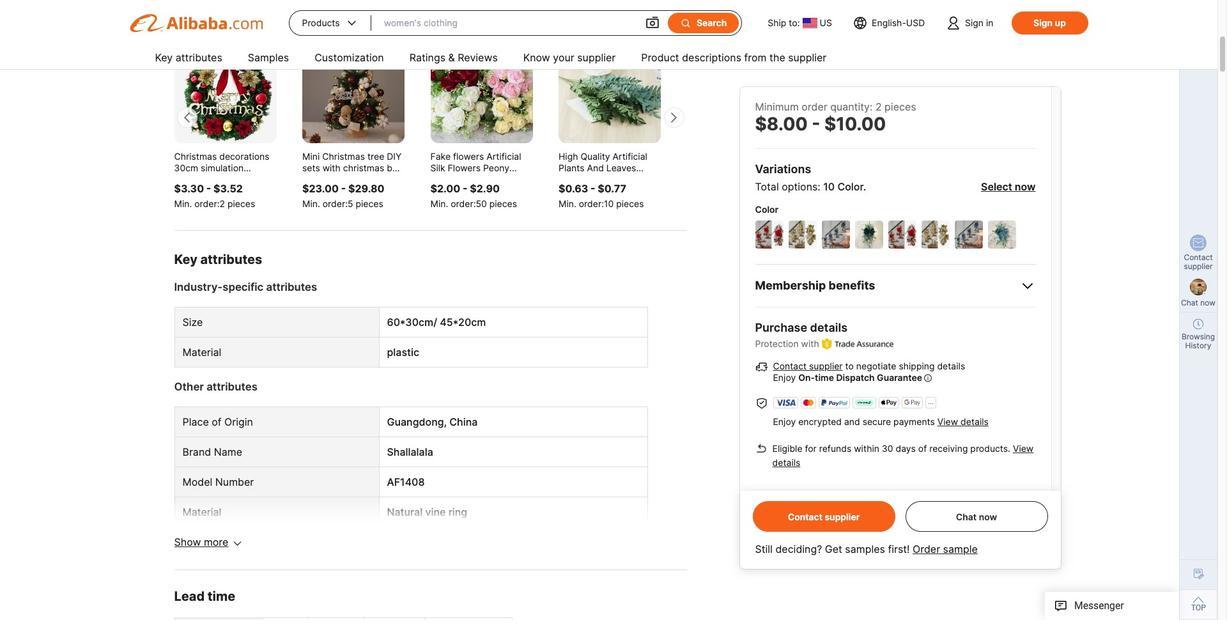 Task type: locate. For each thing, give the bounding box(es) containing it.
0 vertical spatial view
[[938, 416, 958, 427]]

details up with
[[810, 321, 848, 334]]

- left $0.77 on the top of page
[[591, 182, 596, 195]]

other up place
[[174, 381, 204, 393]]

$3.30
[[174, 182, 204, 195]]

order inside $23.00 - $29.80 min. order : 5 pieces
[[323, 198, 345, 209]]

know your supplier link
[[523, 46, 616, 72]]

attributes up arrow left image on the left top of the page
[[176, 51, 222, 64]]

-
[[812, 113, 821, 135], [206, 182, 211, 195], [341, 182, 346, 195], [463, 182, 468, 195], [591, 182, 596, 195], [719, 182, 724, 195]]

ship
[[768, 17, 787, 28]]

min. down $0.63
[[559, 198, 577, 209]]

1 enjoy from the top
[[773, 372, 796, 383]]

still
[[755, 543, 773, 556]]

now for select now link
[[1015, 180, 1036, 193]]

attributes right the specific
[[266, 281, 317, 294]]

1 vertical spatial key attributes
[[174, 252, 262, 268]]

&
[[448, 51, 455, 64]]

other up key attributes link
[[174, 11, 210, 26]]

: for $0.77
[[602, 198, 604, 209]]

1 min. from the left
[[174, 198, 192, 209]]

1 vertical spatial time
[[208, 589, 235, 604]]

attributes up the specific
[[200, 252, 262, 268]]

1 vertical spatial 10
[[604, 198, 614, 209]]

specific
[[223, 281, 264, 294]]

2
[[876, 100, 882, 113], [220, 198, 225, 209], [732, 198, 738, 209]]

chat up browsing
[[1181, 298, 1199, 308]]

samples
[[248, 51, 289, 64]]

0 horizontal spatial contact supplier
[[788, 511, 860, 522]]

1 horizontal spatial key
[[174, 252, 197, 268]]

order inside "minimum order quantity: 2 pieces $8.00 - $10.00"
[[802, 100, 828, 113]]

- inside $23.00 - $29.80 min. order : 5 pieces
[[341, 182, 346, 195]]

1 vertical spatial chat
[[956, 511, 977, 522]]

name
[[214, 446, 242, 459]]

to
[[846, 361, 854, 372]]

chat now button
[[956, 511, 997, 522]]

show
[[174, 536, 201, 549]]

0 vertical spatial size
[[183, 316, 203, 329]]

- inside $3.30 - $3.52 min. order : 2 pieces
[[206, 182, 211, 195]]

- left the "$4.10"
[[719, 182, 724, 195]]

2 horizontal spatial 2
[[876, 100, 882, 113]]

:
[[217, 198, 220, 209], [345, 198, 348, 209], [474, 198, 476, 209], [602, 198, 604, 209]]

1 horizontal spatial 10
[[824, 180, 835, 193]]

1 vertical spatial your
[[553, 51, 575, 64]]

1 vertical spatial of
[[919, 443, 927, 454]]

- for $3.30 - $3.52
[[206, 182, 211, 195]]

order left quantity:
[[802, 100, 828, 113]]

- left $3.52
[[206, 182, 211, 195]]

place
[[183, 416, 209, 429]]

order left '5'
[[323, 198, 345, 209]]

color
[[838, 180, 863, 193], [755, 204, 779, 215]]

1 vertical spatial now
[[1201, 298, 1216, 308]]

0 horizontal spatial your
[[351, 11, 379, 26]]

size left more
[[183, 536, 203, 549]]

min. down $23.00
[[302, 198, 320, 209]]

enjoy up eligible
[[773, 416, 796, 427]]

sign up
[[1034, 17, 1066, 28]]

1 horizontal spatial chat
[[1181, 298, 1199, 308]]

order sample link
[[913, 543, 978, 556]]

0 vertical spatial now
[[1015, 180, 1036, 193]]

0 vertical spatial chat now
[[1181, 298, 1216, 308]]

protection with
[[755, 338, 819, 349]]

chat up 'sample'
[[956, 511, 977, 522]]

number
[[215, 476, 254, 489]]

from
[[745, 51, 767, 64]]

2 : from the left
[[345, 198, 348, 209]]

0 vertical spatial color
[[838, 180, 863, 193]]

0 vertical spatial for
[[330, 11, 348, 26]]

pieces inside $3.30 - $3.52 min. order : 2 pieces
[[228, 198, 255, 209]]

product descriptions from the supplier
[[641, 51, 827, 64]]

get
[[825, 543, 843, 556]]

contact supplier button
[[788, 511, 860, 522]]

0 vertical spatial chat
[[1181, 298, 1199, 308]]

key attributes up arrow left image on the left top of the page
[[155, 51, 222, 64]]

descriptions
[[682, 51, 742, 64]]

1 horizontal spatial 2
[[732, 198, 738, 209]]

0 horizontal spatial chat
[[956, 511, 977, 522]]

60*30cm/ 45*20cm
[[387, 316, 486, 329]]

$2.90
[[470, 182, 500, 195]]

2 inside "minimum order quantity: 2 pieces $8.00 - $10.00"
[[876, 100, 882, 113]]

4 min. from the left
[[559, 198, 577, 209]]

still deciding? get samples first! order sample
[[755, 543, 978, 556]]

3 : from the left
[[474, 198, 476, 209]]

order inside $2.00 - $2.90 min. order : 50 pieces
[[451, 198, 474, 209]]

2 min. from the left
[[302, 198, 320, 209]]

- inside $0.63 - $0.77 min. order : 10 pieces
[[591, 182, 596, 195]]

2 vertical spatial now
[[979, 511, 997, 522]]

pieces inside $2.00 - $2.90 min. order : 50 pieces
[[490, 198, 517, 209]]

minimum
[[755, 100, 799, 113]]

min. inside $23.00 - $29.80 min. order : 5 pieces
[[302, 198, 320, 209]]

time left dispatch
[[815, 372, 834, 383]]

pieces down $3.52
[[228, 198, 255, 209]]

brand
[[183, 446, 211, 459]]

your up customization
[[351, 11, 379, 26]]

: inside $0.63 - $0.77 min. order : 10 pieces
[[602, 198, 604, 209]]

2 sign from the left
[[1034, 17, 1053, 28]]

0 vertical spatial of
[[212, 416, 222, 429]]

1 horizontal spatial now
[[1015, 180, 1036, 193]]

min. for $2.00
[[431, 198, 448, 209]]

0 horizontal spatial sign
[[965, 17, 984, 28]]

: inside $3.30 - $3.52 min. order : 2 pieces
[[217, 198, 220, 209]]

key attributes up industry-
[[174, 252, 262, 268]]

enjoy
[[773, 372, 796, 383], [773, 416, 796, 427]]

10 down $0.77 on the top of page
[[604, 198, 614, 209]]

material up other attributes
[[183, 346, 221, 359]]

- for $0.63 - $0.77
[[591, 182, 596, 195]]

0 horizontal spatial 10
[[604, 198, 614, 209]]

0 horizontal spatial now
[[979, 511, 997, 522]]


[[345, 17, 358, 29]]

sign left the up
[[1034, 17, 1053, 28]]

2 inside $3.20 - $4.10 2 bags
[[732, 198, 738, 209]]

dispatch
[[837, 372, 875, 383]]

of right days
[[919, 443, 927, 454]]

minimum order quantity: 2 pieces $8.00 - $10.00
[[755, 100, 917, 135]]

0 vertical spatial contact supplier
[[1184, 253, 1213, 271]]

1 horizontal spatial color
[[838, 180, 863, 193]]

search
[[697, 17, 727, 28]]

$10.00
[[825, 113, 886, 135]]

$2.00 - $2.90 min. order : 50 pieces
[[431, 182, 517, 209]]

1 horizontal spatial sign
[[1034, 17, 1053, 28]]

pieces right quantity:
[[885, 100, 917, 113]]

chat now up 'sample'
[[956, 511, 997, 522]]

min. for $23.00
[[302, 198, 320, 209]]

supplier inside contact supplier
[[1184, 261, 1213, 271]]

min. inside $2.00 - $2.90 min. order : 50 pieces
[[431, 198, 448, 209]]

pieces down $0.77 on the top of page
[[616, 198, 644, 209]]

0 vertical spatial time
[[815, 372, 834, 383]]

material
[[183, 346, 221, 359], [183, 506, 221, 519]]

attributes
[[176, 51, 222, 64], [200, 252, 262, 268], [266, 281, 317, 294], [207, 381, 258, 393]]

1 horizontal spatial time
[[815, 372, 834, 383]]

0 vertical spatial key attributes
[[155, 51, 222, 64]]

select now link
[[981, 180, 1036, 193]]

min. inside $0.63 - $0.77 min. order : 10 pieces
[[559, 198, 577, 209]]

0 vertical spatial enjoy
[[773, 372, 796, 383]]

sign left in on the right top of the page
[[965, 17, 984, 28]]

enjoy left on-
[[773, 372, 796, 383]]

guangdong,
[[387, 416, 447, 429]]

pieces for $23.00 - $29.80
[[356, 198, 383, 209]]

0 horizontal spatial for
[[330, 11, 348, 26]]

1 vertical spatial for
[[805, 443, 817, 454]]

details
[[810, 321, 848, 334], [938, 361, 966, 372], [961, 416, 989, 427], [773, 457, 801, 468]]

1 vertical spatial other
[[174, 381, 204, 393]]

2 horizontal spatial now
[[1201, 298, 1216, 308]]

details inside view details
[[773, 457, 801, 468]]

1 sign from the left
[[965, 17, 984, 28]]

order down the $3.30
[[195, 198, 217, 209]]

details right the shipping
[[938, 361, 966, 372]]

1 material from the top
[[183, 346, 221, 359]]

30
[[882, 443, 893, 454]]

natural vine ring
[[387, 506, 467, 519]]

order
[[802, 100, 828, 113], [195, 198, 217, 209], [323, 198, 345, 209], [451, 198, 474, 209], [579, 198, 602, 209]]

- left $2.90
[[463, 182, 468, 195]]

1 vertical spatial color
[[755, 204, 779, 215]]

0 vertical spatial material
[[183, 346, 221, 359]]

ship to:
[[768, 17, 800, 28]]

place of origin
[[183, 416, 253, 429]]

3 min. from the left
[[431, 198, 448, 209]]

color right 'options:'
[[838, 180, 863, 193]]

1 vertical spatial enjoy
[[773, 416, 796, 427]]

order for $23.00 - $29.80
[[323, 198, 345, 209]]

in
[[986, 17, 994, 28]]

2 left bags on the top of the page
[[732, 198, 738, 209]]

pieces down $29.80
[[356, 198, 383, 209]]

- left $29.80
[[341, 182, 346, 195]]

2 other from the top
[[174, 381, 204, 393]]

plastic
[[387, 346, 419, 359]]

2 size from the top
[[183, 536, 203, 549]]

list
[[174, 41, 815, 210]]

view
[[938, 416, 958, 427], [1013, 443, 1034, 454]]

show more link
[[174, 535, 228, 549]]

- inside "minimum order quantity: 2 pieces $8.00 - $10.00"
[[812, 113, 821, 135]]

receiving
[[930, 443, 968, 454]]

0 vertical spatial 10
[[824, 180, 835, 193]]

eligible for refunds within 30 days of receiving products.
[[773, 443, 1011, 454]]

min. for $3.30
[[174, 198, 192, 209]]

your right know
[[553, 51, 575, 64]]

2 enjoy from the top
[[773, 416, 796, 427]]

$0.63
[[559, 182, 588, 195]]

2 material from the top
[[183, 506, 221, 519]]

time right lead at bottom
[[208, 589, 235, 604]]

for right eligible
[[805, 443, 817, 454]]

10 right 'options:'
[[824, 180, 835, 193]]

1 horizontal spatial chat now
[[1181, 298, 1216, 308]]

material for plastic
[[183, 346, 221, 359]]

1 horizontal spatial your
[[553, 51, 575, 64]]

view right products.
[[1013, 443, 1034, 454]]

view inside view details
[[1013, 443, 1034, 454]]

0 horizontal spatial view
[[938, 416, 958, 427]]

: inside $23.00 - $29.80 min. order : 5 pieces
[[345, 198, 348, 209]]

order inside $0.63 - $0.77 min. order : 10 pieces
[[579, 198, 602, 209]]

0 horizontal spatial 2
[[220, 198, 225, 209]]

supplier
[[577, 51, 616, 64], [788, 51, 827, 64], [1184, 261, 1213, 271], [809, 361, 843, 372], [825, 511, 860, 522]]

material up show more link
[[183, 506, 221, 519]]

order for $3.30 - $3.52
[[195, 198, 217, 209]]

- right $8.00
[[812, 113, 821, 135]]

secure
[[863, 416, 891, 427]]

- inside $2.00 - $2.90 min. order : 50 pieces
[[463, 182, 468, 195]]

pieces inside "minimum order quantity: 2 pieces $8.00 - $10.00"
[[885, 100, 917, 113]]

pieces
[[885, 100, 917, 113], [228, 198, 255, 209], [356, 198, 383, 209], [490, 198, 517, 209], [616, 198, 644, 209]]

for up customization
[[330, 11, 348, 26]]

0 vertical spatial other
[[174, 11, 210, 26]]

2 right quantity:
[[876, 100, 882, 113]]

size down industry-
[[183, 316, 203, 329]]

eligible
[[773, 443, 803, 454]]

min. down the $3.30
[[174, 198, 192, 209]]

pieces right 50
[[490, 198, 517, 209]]

order inside $3.30 - $3.52 min. order : 2 pieces
[[195, 198, 217, 209]]

size
[[183, 316, 203, 329], [183, 536, 203, 549]]

customization link
[[315, 46, 384, 72]]

min.
[[174, 198, 192, 209], [302, 198, 320, 209], [431, 198, 448, 209], [559, 198, 577, 209]]

min. down $2.00
[[431, 198, 448, 209]]

enjoy for enjoy on-time dispatch guarantee
[[773, 372, 796, 383]]

contact
[[1184, 253, 1213, 262], [773, 361, 807, 372], [788, 511, 823, 522]]

4 : from the left
[[602, 198, 604, 209]]

min. inside $3.30 - $3.52 min. order : 2 pieces
[[174, 198, 192, 209]]

2 for $3.20 - $4.10 2 bags
[[732, 198, 738, 209]]

color down total
[[755, 204, 779, 215]]

2 for minimum order quantity: 2 pieces $8.00 - $10.00
[[876, 100, 882, 113]]

2 down $3.52
[[220, 198, 225, 209]]

1 : from the left
[[217, 198, 220, 209]]

details down eligible
[[773, 457, 801, 468]]

of right place
[[212, 416, 222, 429]]

1 vertical spatial size
[[183, 536, 203, 549]]

: inside $2.00 - $2.90 min. order : 50 pieces
[[474, 198, 476, 209]]

order left 50
[[451, 198, 474, 209]]

order down $0.63
[[579, 198, 602, 209]]

1 horizontal spatial for
[[805, 443, 817, 454]]

pieces inside $0.63 - $0.77 min. order : 10 pieces
[[616, 198, 644, 209]]

arrow down image
[[234, 538, 241, 549]]

browsing history
[[1182, 332, 1215, 350]]

1 vertical spatial contact supplier
[[788, 511, 860, 522]]

within
[[854, 443, 880, 454]]

0 horizontal spatial color
[[755, 204, 779, 215]]

1 vertical spatial material
[[183, 506, 221, 519]]

0 vertical spatial key
[[155, 51, 173, 64]]

1 other from the top
[[174, 11, 210, 26]]

other for other recommendations for your business
[[174, 11, 210, 26]]

0 horizontal spatial chat now
[[956, 511, 997, 522]]

2 inside $3.30 - $3.52 min. order : 2 pieces
[[220, 198, 225, 209]]

contact supplier
[[1184, 253, 1213, 271], [788, 511, 860, 522]]

1 horizontal spatial view
[[1013, 443, 1034, 454]]

details up products.
[[961, 416, 989, 427]]

1 vertical spatial contact
[[773, 361, 807, 372]]

$29.80
[[348, 182, 385, 195]]

natural
[[387, 506, 423, 519]]

chat now up browsing
[[1181, 298, 1216, 308]]

$23.00
[[302, 182, 339, 195]]

1 vertical spatial chat now
[[956, 511, 997, 522]]

bags
[[740, 198, 761, 209]]

view up receiving at the bottom of the page
[[938, 416, 958, 427]]

pieces inside $23.00 - $29.80 min. order : 5 pieces
[[356, 198, 383, 209]]

1 vertical spatial view
[[1013, 443, 1034, 454]]

10 inside $0.63 - $0.77 min. order : 10 pieces
[[604, 198, 614, 209]]



Task type: vqa. For each thing, say whether or not it's contained in the screenshot.


Task type: describe. For each thing, give the bounding box(es) containing it.
days
[[896, 443, 916, 454]]

material for natural vine ring
[[183, 506, 221, 519]]

know
[[523, 51, 550, 64]]

arrow right image
[[669, 111, 680, 124]]

sign for sign up
[[1034, 17, 1053, 28]]

now for 'chat now' button
[[979, 511, 997, 522]]

product descriptions from the supplier link
[[641, 46, 827, 72]]

women's clothing text field
[[384, 12, 632, 35]]

products 
[[302, 17, 358, 29]]

other recommendations for your business
[[174, 11, 439, 26]]

50
[[476, 198, 487, 209]]

and
[[845, 416, 860, 427]]

purchase
[[755, 321, 808, 334]]

$3.20 - $4.10 2 bags
[[687, 182, 761, 209]]

1 vertical spatial key
[[174, 252, 197, 268]]

.
[[863, 180, 866, 193]]

membership
[[755, 279, 826, 292]]

- for $2.00 - $2.90
[[463, 182, 468, 195]]

benefits
[[829, 279, 876, 292]]

other attributes
[[174, 381, 258, 393]]

order for $0.63 - $0.77
[[579, 198, 602, 209]]

guarantee
[[877, 372, 923, 383]]

prompt image
[[924, 372, 932, 384]]

0 vertical spatial contact
[[1184, 253, 1213, 262]]

guangdong, china
[[387, 416, 478, 429]]

payments
[[894, 416, 935, 427]]

- for $23.00 - $29.80
[[341, 182, 346, 195]]

1 horizontal spatial of
[[919, 443, 927, 454]]

more
[[204, 536, 228, 549]]

samples
[[845, 543, 885, 556]]

$4.10
[[726, 182, 754, 195]]

other for other attributes
[[174, 381, 204, 393]]

refunds
[[819, 443, 852, 454]]

enjoy on-time dispatch guarantee
[[773, 372, 923, 383]]

order
[[913, 543, 941, 556]]

to:
[[789, 17, 800, 28]]

pieces for $0.63 - $0.77
[[616, 198, 644, 209]]

ratings & reviews link
[[410, 46, 498, 72]]


[[680, 17, 692, 29]]

options:
[[782, 180, 821, 193]]

with
[[801, 338, 819, 349]]

$3.20
[[687, 182, 717, 195]]

list containing $3.30 - $3.52
[[174, 41, 815, 210]]

business
[[382, 11, 439, 26]]

samples link
[[248, 46, 289, 72]]

: for $29.80
[[345, 198, 348, 209]]

ratings
[[410, 51, 446, 64]]

pieces for $3.30 - $3.52
[[228, 198, 255, 209]]

$0.63 - $0.77 min. order : 10 pieces
[[559, 182, 644, 209]]

protection
[[755, 338, 799, 349]]

china
[[450, 416, 478, 429]]

: for $3.52
[[217, 198, 220, 209]]

variations
[[755, 162, 812, 176]]

arrow left image
[[182, 111, 192, 124]]

shipping
[[899, 361, 935, 372]]

the
[[770, 51, 786, 64]]

enjoy for enjoy encrypted and secure payments view details
[[773, 416, 796, 427]]

$0.77
[[598, 182, 627, 195]]

0 vertical spatial your
[[351, 11, 379, 26]]

quantity:
[[831, 100, 873, 113]]

0 horizontal spatial of
[[212, 416, 222, 429]]

- inside $3.20 - $4.10 2 bags
[[719, 182, 724, 195]]

us
[[820, 17, 832, 28]]

pieces for $2.00 - $2.90
[[490, 198, 517, 209]]

lead time
[[174, 589, 235, 604]]

$3.30 - $3.52 min. order : 2 pieces
[[174, 182, 255, 209]]

sign for sign in
[[965, 17, 984, 28]]

usd
[[906, 17, 925, 28]]

order for $2.00 - $2.90
[[451, 198, 474, 209]]

select now
[[981, 180, 1036, 193]]

1 horizontal spatial contact supplier
[[1184, 253, 1213, 271]]

vine
[[425, 506, 446, 519]]

on-
[[799, 372, 815, 383]]

1 size from the top
[[183, 316, 203, 329]]

customization
[[315, 51, 384, 64]]

view details
[[773, 443, 1034, 468]]

shallalala
[[387, 446, 433, 459]]

origin
[[224, 416, 253, 429]]

attributes up origin
[[207, 381, 258, 393]]

products.
[[971, 443, 1011, 454]]

2 vertical spatial contact
[[788, 511, 823, 522]]

first!
[[888, 543, 910, 556]]

min. for $0.63
[[559, 198, 577, 209]]

total
[[755, 180, 779, 193]]

0 horizontal spatial key
[[155, 51, 173, 64]]

encrypted
[[799, 416, 842, 427]]

brand name
[[183, 446, 242, 459]]

reviews
[[458, 51, 498, 64]]

know your supplier
[[523, 51, 616, 64]]

sample
[[943, 543, 978, 556]]

deciding?
[[776, 543, 822, 556]]

: for $2.90
[[474, 198, 476, 209]]

key attributes link
[[155, 46, 222, 72]]

lead
[[174, 589, 205, 604]]

enjoy encrypted and secure payments view details
[[773, 416, 989, 427]]

0 horizontal spatial time
[[208, 589, 235, 604]]

sign in
[[965, 17, 994, 28]]

show more
[[174, 536, 228, 549]]

product
[[641, 51, 679, 64]]

industry-specific attributes
[[174, 281, 317, 294]]

60*30cm/
[[387, 316, 437, 329]]

$23.00 - $29.80 min. order : 5 pieces
[[302, 182, 385, 209]]

$8.00
[[755, 113, 808, 135]]

total options: 10 color .
[[755, 180, 866, 193]]

45*20cm
[[440, 316, 486, 329]]

af1408
[[387, 476, 425, 489]]



